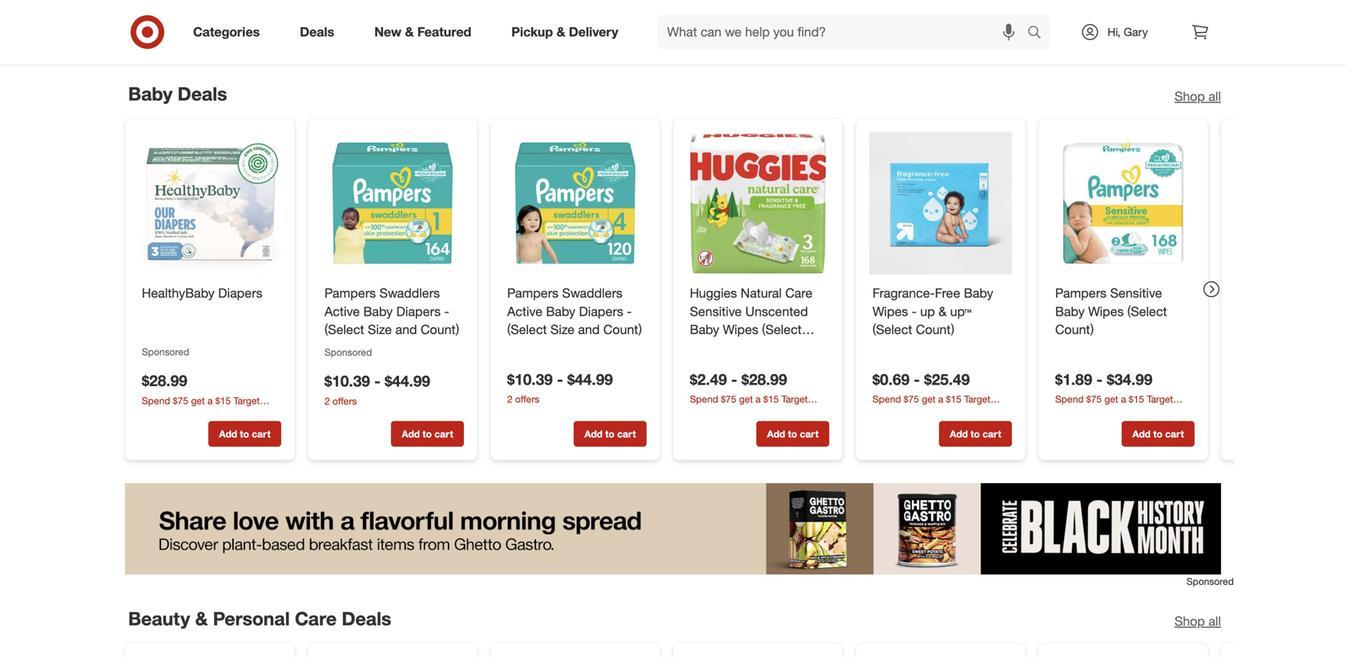 Task type: describe. For each thing, give the bounding box(es) containing it.
pampers for $1.89
[[1056, 286, 1107, 301]]

1 horizontal spatial $10.39 - $44.99 2 offers
[[507, 370, 613, 405]]

search button
[[1020, 14, 1059, 53]]

$1.89 - $34.99 spend $75 get a $15 target giftcard on diapers & wipes
[[1056, 370, 1177, 419]]

natural
[[741, 286, 782, 301]]

- inside fragrance-free baby wipes - up & up™ (select count)
[[912, 304, 917, 319]]

on inside $28.99 spend $75 get a $15 target giftcard on diapers & wipes
[[181, 409, 192, 421]]

$0.69 - $25.49 spend $75 get a $15 target giftcard on diapers & wipes
[[873, 370, 994, 419]]

shop for beauty & personal care deals
[[1175, 613, 1205, 629]]

(select inside pampers sensitive baby wipes (select count)
[[1128, 304, 1167, 319]]

giftcard for $2.49 - $28.99
[[690, 407, 726, 419]]

- inside $0.69 - $25.49 spend $75 get a $15 target giftcard on diapers & wipes
[[914, 370, 920, 389]]

target for $2.49 - $28.99
[[782, 393, 808, 405]]

shop all link for baby deals
[[1175, 87, 1221, 106]]

diapers for 2nd the pampers swaddlers active baby diapers - (select size and count) link
[[579, 304, 624, 319]]

count) inside huggies natural care sensitive unscented baby wipes (select count)
[[690, 340, 729, 356]]

shop for baby deals
[[1175, 88, 1205, 104]]

- inside $1.89 - $34.99 spend $75 get a $15 target giftcard on diapers & wipes
[[1097, 370, 1103, 389]]

2 size from the left
[[551, 322, 575, 338]]

2 active from the left
[[507, 304, 543, 319]]

wipes for $1.89 - $34.99
[[1152, 407, 1177, 419]]

spend $75 get a $15 target giftcard on diapers & wipes button for $25.49
[[873, 393, 1012, 419]]

$75 for $2.49
[[721, 393, 737, 405]]

count) inside fragrance-free baby wipes - up & up™ (select count)
[[916, 322, 955, 338]]

& inside $2.49 - $28.99 spend $75 get a $15 target giftcard on diapers & wipes
[[778, 407, 784, 419]]

spend inside $28.99 spend $75 get a $15 target giftcard on diapers & wipes
[[142, 395, 170, 407]]

a for $28.99
[[756, 393, 761, 405]]

huggies natural care sensitive unscented baby wipes (select count)
[[690, 286, 813, 356]]

(select inside fragrance-free baby wipes - up & up™ (select count)
[[873, 322, 913, 338]]

shop all for beauty & personal care deals
[[1175, 613, 1221, 629]]

healthybaby diapers
[[142, 286, 263, 301]]

$28.99 inside $2.49 - $28.99 spend $75 get a $15 target giftcard on diapers & wipes
[[742, 370, 787, 389]]

a for $34.99
[[1121, 393, 1126, 405]]

on for $25.49
[[912, 407, 923, 419]]

spend for $1.89 - $34.99
[[1056, 393, 1084, 405]]

target for $1.89 - $34.99
[[1147, 393, 1174, 405]]

1 and from the left
[[396, 322, 417, 338]]

1 vertical spatial deals
[[178, 83, 227, 105]]

wipes for $0.69 - $25.49
[[969, 407, 994, 419]]

fragrance-free baby wipes - up & up™ (select count) link
[[873, 284, 1009, 339]]

$15 for $25.49
[[946, 393, 962, 405]]

wipes inside huggies natural care sensitive unscented baby wipes (select count)
[[723, 322, 759, 338]]

1 horizontal spatial deals
[[300, 24, 334, 40]]

baby inside pampers sensitive baby wipes (select count)
[[1056, 304, 1085, 319]]

0 horizontal spatial $44.99
[[385, 372, 430, 391]]

delivery
[[569, 24, 618, 40]]

sensitive inside pampers sensitive baby wipes (select count)
[[1111, 286, 1162, 301]]

gary
[[1124, 25, 1148, 39]]

$1.89
[[1056, 370, 1093, 389]]

add to cart button for the pampers sensitive baby wipes (select count) link
[[1122, 421, 1195, 447]]

hi, gary
[[1108, 25, 1148, 39]]

sponsored for $28.99
[[142, 346, 189, 358]]

fragrance-
[[873, 286, 935, 301]]

all for beauty & personal care deals
[[1209, 613, 1221, 629]]

diapers inside $28.99 spend $75 get a $15 target giftcard on diapers & wipes
[[194, 409, 227, 421]]

spend $75 get a $15 target giftcard on diapers & wipes button for $28.99
[[690, 393, 830, 419]]

2 horizontal spatial sponsored
[[1187, 575, 1234, 587]]

1 horizontal spatial $10.39
[[507, 370, 553, 389]]

pickup
[[512, 24, 553, 40]]

& inside fragrance-free baby wipes - up & up™ (select count)
[[939, 304, 947, 319]]

a inside $28.99 spend $75 get a $15 target giftcard on diapers & wipes
[[208, 395, 213, 407]]

- inside $2.49 - $28.99 spend $75 get a $15 target giftcard on diapers & wipes
[[731, 370, 738, 389]]

giftcard inside $28.99 spend $75 get a $15 target giftcard on diapers & wipes
[[142, 409, 178, 421]]

add to cart button for 2nd the pampers swaddlers active baby diapers - (select size and count) link
[[574, 421, 647, 447]]

beauty
[[128, 607, 190, 630]]

get inside $28.99 spend $75 get a $15 target giftcard on diapers & wipes
[[191, 395, 205, 407]]

1 horizontal spatial $44.99
[[568, 370, 613, 389]]

& inside $1.89 - $34.99 spend $75 get a $15 target giftcard on diapers & wipes
[[1143, 407, 1149, 419]]

free
[[935, 286, 961, 301]]

search
[[1020, 26, 1059, 41]]

up
[[921, 304, 935, 319]]

0 horizontal spatial care
[[295, 607, 337, 630]]

add to cart button for second the pampers swaddlers active baby diapers - (select size and count) link from right
[[391, 421, 464, 447]]

pickup & delivery link
[[498, 14, 639, 50]]

$28.99 inside $28.99 spend $75 get a $15 target giftcard on diapers & wipes
[[142, 372, 187, 390]]

a for $25.49
[[939, 393, 944, 405]]

sponsored for $10.39
[[325, 346, 372, 358]]

diapers for second the pampers swaddlers active baby diapers - (select size and count) link from right
[[396, 304, 441, 319]]

1 swaddlers from the left
[[380, 286, 440, 301]]

$0.69
[[873, 370, 910, 389]]

0 horizontal spatial diapers
[[218, 286, 263, 301]]

1 active from the left
[[325, 304, 360, 319]]

pampers sensitive baby wipes (select count)
[[1056, 286, 1167, 338]]



Task type: vqa. For each thing, say whether or not it's contained in the screenshot.
GIFTCARD
yes



Task type: locate. For each thing, give the bounding box(es) containing it.
1 horizontal spatial size
[[551, 322, 575, 338]]

all
[[1209, 88, 1221, 104], [1209, 613, 1221, 629]]

on for $28.99
[[729, 407, 740, 419]]

1 shop all from the top
[[1175, 88, 1221, 104]]

a inside $0.69 - $25.49 spend $75 get a $15 target giftcard on diapers & wipes
[[939, 393, 944, 405]]

$44.99
[[568, 370, 613, 389], [385, 372, 430, 391]]

target inside $0.69 - $25.49 spend $75 get a $15 target giftcard on diapers & wipes
[[964, 393, 991, 405]]

personal
[[213, 607, 290, 630]]

wipes up the $34.99
[[1089, 304, 1124, 319]]

healthybaby diapers image
[[139, 132, 281, 275], [139, 132, 281, 275]]

giftcard inside $0.69 - $25.49 spend $75 get a $15 target giftcard on diapers & wipes
[[873, 407, 909, 419]]

diapers
[[218, 286, 263, 301], [396, 304, 441, 319], [579, 304, 624, 319]]

0 horizontal spatial pampers swaddlers active baby diapers - (select size and count)
[[325, 286, 459, 338]]

1 pampers swaddlers active baby diapers - (select size and count) from the left
[[325, 286, 459, 338]]

swaddlers
[[380, 286, 440, 301], [562, 286, 623, 301]]

-
[[444, 304, 449, 319], [627, 304, 632, 319], [912, 304, 917, 319], [557, 370, 563, 389], [731, 370, 738, 389], [914, 370, 920, 389], [1097, 370, 1103, 389], [374, 372, 381, 391]]

giftcard for $1.89 - $34.99
[[1056, 407, 1092, 419]]

diapers inside $0.69 - $25.49 spend $75 get a $15 target giftcard on diapers & wipes
[[925, 407, 958, 419]]

pampers swaddlers active baby diapers - (select size and count) link
[[325, 284, 461, 339], [507, 284, 644, 339]]

3 pampers from the left
[[1056, 286, 1107, 301]]

2 horizontal spatial diapers
[[579, 304, 624, 319]]

1 horizontal spatial $28.99
[[742, 370, 787, 389]]

wipes for $1.89
[[1089, 304, 1124, 319]]

$75 inside $28.99 spend $75 get a $15 target giftcard on diapers & wipes
[[173, 395, 188, 407]]

1 pampers swaddlers active baby diapers - (select size and count) link from the left
[[325, 284, 461, 339]]

0 horizontal spatial $28.99
[[142, 372, 187, 390]]

$15
[[764, 393, 779, 405], [946, 393, 962, 405], [1129, 393, 1145, 405], [215, 395, 231, 407]]

shop
[[1175, 88, 1205, 104], [1175, 613, 1205, 629]]

spend
[[690, 393, 719, 405], [873, 393, 901, 405], [1056, 393, 1084, 405], [142, 395, 170, 407]]

(select inside huggies natural care sensitive unscented baby wipes (select count)
[[762, 322, 802, 338]]

1 pampers from the left
[[325, 286, 376, 301]]

care inside huggies natural care sensitive unscented baby wipes (select count)
[[786, 286, 813, 301]]

0 horizontal spatial sponsored
[[142, 346, 189, 358]]

count) inside pampers sensitive baby wipes (select count)
[[1056, 322, 1094, 338]]

& inside $28.99 spend $75 get a $15 target giftcard on diapers & wipes
[[229, 409, 235, 421]]

pampers swaddlers active baby diapers - (select size and count)
[[325, 286, 459, 338], [507, 286, 642, 338]]

$15 inside $28.99 spend $75 get a $15 target giftcard on diapers & wipes
[[215, 395, 231, 407]]

diapers for $25.49
[[925, 407, 958, 419]]

baby deals
[[128, 83, 227, 105]]

1 horizontal spatial swaddlers
[[562, 286, 623, 301]]

1 horizontal spatial sponsored
[[325, 346, 372, 358]]

sensitive
[[1111, 286, 1162, 301], [690, 304, 742, 319]]

2 horizontal spatial deals
[[342, 607, 391, 630]]

2 shop all link from the top
[[1175, 612, 1221, 630]]

wipes
[[873, 304, 908, 319], [1089, 304, 1124, 319], [723, 322, 759, 338]]

get inside $2.49 - $28.99 spend $75 get a $15 target giftcard on diapers & wipes
[[739, 393, 753, 405]]

wipes inside $28.99 spend $75 get a $15 target giftcard on diapers & wipes
[[238, 409, 263, 421]]

$15 inside $0.69 - $25.49 spend $75 get a $15 target giftcard on diapers & wipes
[[946, 393, 962, 405]]

& inside $0.69 - $25.49 spend $75 get a $15 target giftcard on diapers & wipes
[[960, 407, 966, 419]]

2 shop all from the top
[[1175, 613, 1221, 629]]

$10.39
[[507, 370, 553, 389], [325, 372, 370, 391]]

add to cart button
[[757, 2, 830, 27], [939, 2, 1012, 27], [208, 421, 281, 447], [391, 421, 464, 447], [574, 421, 647, 447], [757, 421, 830, 447], [939, 421, 1012, 447], [1122, 421, 1195, 447]]

target inside $2.49 - $28.99 spend $75 get a $15 target giftcard on diapers & wipes
[[782, 393, 808, 405]]

sponsored
[[142, 346, 189, 358], [325, 346, 372, 358], [1187, 575, 1234, 587]]

What can we help you find? suggestions appear below search field
[[658, 14, 1031, 50]]

baby
[[128, 83, 173, 105], [964, 286, 994, 301], [363, 304, 393, 319], [546, 304, 576, 319], [1056, 304, 1085, 319], [690, 322, 720, 338]]

cart
[[800, 8, 819, 20], [983, 8, 1002, 20], [252, 428, 271, 440], [435, 428, 453, 440], [617, 428, 636, 440], [800, 428, 819, 440], [983, 428, 1002, 440], [1166, 428, 1184, 440]]

$2.49 - $28.99 spend $75 get a $15 target giftcard on diapers & wipes
[[690, 370, 812, 419]]

$75 for $0.69
[[904, 393, 919, 405]]

0 horizontal spatial $10.39 - $44.99 2 offers
[[325, 372, 430, 407]]

pampers sensitive baby wipes (select count) image
[[1052, 132, 1195, 275], [1052, 132, 1195, 275]]

wipes
[[786, 407, 812, 419], [969, 407, 994, 419], [1152, 407, 1177, 419], [238, 409, 263, 421]]

fragrance-free baby wipes - up & up™ (select count) image
[[870, 132, 1012, 275], [870, 132, 1012, 275]]

deals link
[[286, 14, 354, 50]]

0 horizontal spatial swaddlers
[[380, 286, 440, 301]]

spend for $2.49 - $28.99
[[690, 393, 719, 405]]

diapers for $34.99
[[1108, 407, 1140, 419]]

count)
[[421, 322, 459, 338], [603, 322, 642, 338], [916, 322, 955, 338], [1056, 322, 1094, 338], [690, 340, 729, 356]]

0 horizontal spatial pampers
[[325, 286, 376, 301]]

2 shop from the top
[[1175, 613, 1205, 629]]

giftcard inside $1.89 - $34.99 spend $75 get a $15 target giftcard on diapers & wipes
[[1056, 407, 1092, 419]]

2 swaddlers from the left
[[562, 286, 623, 301]]

giftcard
[[690, 407, 726, 419], [873, 407, 909, 419], [1056, 407, 1092, 419], [142, 409, 178, 421]]

new & featured
[[374, 24, 471, 40]]

categories link
[[180, 14, 280, 50]]

shop all for baby deals
[[1175, 88, 1221, 104]]

unscented
[[746, 304, 808, 319]]

new
[[374, 24, 402, 40]]

0 horizontal spatial size
[[368, 322, 392, 338]]

care up unscented
[[786, 286, 813, 301]]

on for $34.99
[[1095, 407, 1106, 419]]

$15 for $34.99
[[1129, 393, 1145, 405]]

1 vertical spatial shop all link
[[1175, 612, 1221, 630]]

2 and from the left
[[578, 322, 600, 338]]

on
[[729, 407, 740, 419], [912, 407, 923, 419], [1095, 407, 1106, 419], [181, 409, 192, 421]]

1 horizontal spatial pampers
[[507, 286, 559, 301]]

1 vertical spatial shop all
[[1175, 613, 1221, 629]]

a inside $2.49 - $28.99 spend $75 get a $15 target giftcard on diapers & wipes
[[756, 393, 761, 405]]

0 horizontal spatial sensitive
[[690, 304, 742, 319]]

a inside $1.89 - $34.99 spend $75 get a $15 target giftcard on diapers & wipes
[[1121, 393, 1126, 405]]

0 vertical spatial care
[[786, 286, 813, 301]]

spend $75 get a $15 target giftcard on diapers & wipes button for $75
[[142, 394, 281, 421]]

wipes down unscented
[[723, 322, 759, 338]]

add to cart button for huggies natural care sensitive unscented baby wipes (select count) link
[[757, 421, 830, 447]]

giftcard for $0.69 - $25.49
[[873, 407, 909, 419]]

1 vertical spatial care
[[295, 607, 337, 630]]

0 horizontal spatial pampers swaddlers active baby diapers - (select size and count) link
[[325, 284, 461, 339]]

1 horizontal spatial wipes
[[873, 304, 908, 319]]

$75 inside $1.89 - $34.99 spend $75 get a $15 target giftcard on diapers & wipes
[[1087, 393, 1102, 405]]

0 vertical spatial all
[[1209, 88, 1221, 104]]

fragrance-free baby wipes - up & up™ (select count)
[[873, 286, 994, 338]]

$25.49
[[925, 370, 970, 389]]

advertisement element
[[112, 483, 1234, 574]]

add to cart button for fragrance-free baby wipes - up & up™ (select count) link
[[939, 421, 1012, 447]]

0 vertical spatial shop all link
[[1175, 87, 1221, 106]]

pampers sensitive baby wipes (select count) link
[[1056, 284, 1192, 339]]

wipes inside pampers sensitive baby wipes (select count)
[[1089, 304, 1124, 319]]

2
[[507, 393, 513, 405], [325, 395, 330, 407]]

huggies natural care sensitive unscented baby wipes (select count) image
[[687, 132, 830, 275], [687, 132, 830, 275]]

$34.99
[[1107, 370, 1153, 389]]

1 shop from the top
[[1175, 88, 1205, 104]]

on inside $1.89 - $34.99 spend $75 get a $15 target giftcard on diapers & wipes
[[1095, 407, 1106, 419]]

$75 inside $2.49 - $28.99 spend $75 get a $15 target giftcard on diapers & wipes
[[721, 393, 737, 405]]

wipes inside fragrance-free baby wipes - up & up™ (select count)
[[873, 304, 908, 319]]

(select
[[1128, 304, 1167, 319], [325, 322, 364, 338], [507, 322, 547, 338], [762, 322, 802, 338], [873, 322, 913, 338]]

0 vertical spatial sensitive
[[1111, 286, 1162, 301]]

wipes inside $0.69 - $25.49 spend $75 get a $15 target giftcard on diapers & wipes
[[969, 407, 994, 419]]

1 horizontal spatial pampers swaddlers active baby diapers - (select size and count)
[[507, 286, 642, 338]]

spend inside $1.89 - $34.99 spend $75 get a $15 target giftcard on diapers & wipes
[[1056, 393, 1084, 405]]

0 horizontal spatial $10.39
[[325, 372, 370, 391]]

size
[[368, 322, 392, 338], [551, 322, 575, 338]]

pampers
[[325, 286, 376, 301], [507, 286, 559, 301], [1056, 286, 1107, 301]]

deals
[[300, 24, 334, 40], [178, 83, 227, 105], [342, 607, 391, 630]]

care right personal
[[295, 607, 337, 630]]

active
[[325, 304, 360, 319], [507, 304, 543, 319]]

shop all link for beauty & personal care deals
[[1175, 612, 1221, 630]]

pampers for $10.39
[[507, 286, 559, 301]]

0 vertical spatial deals
[[300, 24, 334, 40]]

get
[[739, 393, 753, 405], [922, 393, 936, 405], [1105, 393, 1119, 405], [191, 395, 205, 407]]

sensitive inside huggies natural care sensitive unscented baby wipes (select count)
[[690, 304, 742, 319]]

to
[[788, 8, 797, 20], [971, 8, 980, 20], [240, 428, 249, 440], [423, 428, 432, 440], [605, 428, 615, 440], [788, 428, 797, 440], [971, 428, 980, 440], [1154, 428, 1163, 440]]

featured
[[417, 24, 471, 40]]

categories
[[193, 24, 260, 40]]

$15 inside $2.49 - $28.99 spend $75 get a $15 target giftcard on diapers & wipes
[[764, 393, 779, 405]]

healthybaby
[[142, 286, 215, 301]]

$75 inside $0.69 - $25.49 spend $75 get a $15 target giftcard on diapers & wipes
[[904, 393, 919, 405]]

get for $34.99
[[1105, 393, 1119, 405]]

1 horizontal spatial offers
[[515, 393, 540, 405]]

1 horizontal spatial and
[[578, 322, 600, 338]]

1 horizontal spatial sensitive
[[1111, 286, 1162, 301]]

$15 for $28.99
[[764, 393, 779, 405]]

add to cart
[[767, 8, 819, 20], [950, 8, 1002, 20], [219, 428, 271, 440], [402, 428, 453, 440], [585, 428, 636, 440], [767, 428, 819, 440], [950, 428, 1002, 440], [1133, 428, 1184, 440]]

target inside $28.99 spend $75 get a $15 target giftcard on diapers & wipes
[[234, 395, 260, 407]]

care
[[786, 286, 813, 301], [295, 607, 337, 630]]

target
[[782, 393, 808, 405], [964, 393, 991, 405], [1147, 393, 1174, 405], [234, 395, 260, 407]]

all for baby deals
[[1209, 88, 1221, 104]]

and
[[396, 322, 417, 338], [578, 322, 600, 338]]

wipes inside $1.89 - $34.99 spend $75 get a $15 target giftcard on diapers & wipes
[[1152, 407, 1177, 419]]

pickup & delivery
[[512, 24, 618, 40]]

pampers swaddlers active baby diapers - (select size and count) image
[[321, 132, 464, 275], [321, 132, 464, 275], [504, 132, 647, 275], [504, 132, 647, 275]]

0 horizontal spatial 2
[[325, 395, 330, 407]]

1 horizontal spatial pampers swaddlers active baby diapers - (select size and count) link
[[507, 284, 644, 339]]

hi,
[[1108, 25, 1121, 39]]

pampers inside pampers sensitive baby wipes (select count)
[[1056, 286, 1107, 301]]

on inside $2.49 - $28.99 spend $75 get a $15 target giftcard on diapers & wipes
[[729, 407, 740, 419]]

0 horizontal spatial wipes
[[723, 322, 759, 338]]

1 vertical spatial shop
[[1175, 613, 1205, 629]]

on inside $0.69 - $25.49 spend $75 get a $15 target giftcard on diapers & wipes
[[912, 407, 923, 419]]

spend $75 get a $15 target giftcard on diapers & wipes button
[[690, 393, 830, 419], [873, 393, 1012, 419], [1056, 393, 1195, 419], [142, 394, 281, 421]]

wipes for $0.69
[[873, 304, 908, 319]]

1 shop all link from the top
[[1175, 87, 1221, 106]]

2 vertical spatial deals
[[342, 607, 391, 630]]

1 size from the left
[[368, 322, 392, 338]]

baby inside fragrance-free baby wipes - up & up™ (select count)
[[964, 286, 994, 301]]

get inside $0.69 - $25.49 spend $75 get a $15 target giftcard on diapers & wipes
[[922, 393, 936, 405]]

get for $28.99
[[739, 393, 753, 405]]

baby inside huggies natural care sensitive unscented baby wipes (select count)
[[690, 322, 720, 338]]

diapers inside $1.89 - $34.99 spend $75 get a $15 target giftcard on diapers & wipes
[[1108, 407, 1140, 419]]

&
[[405, 24, 414, 40], [557, 24, 566, 40], [939, 304, 947, 319], [778, 407, 784, 419], [960, 407, 966, 419], [1143, 407, 1149, 419], [229, 409, 235, 421], [195, 607, 208, 630]]

$10.39 - $44.99 2 offers
[[507, 370, 613, 405], [325, 372, 430, 407]]

new & featured link
[[361, 14, 492, 50]]

0 horizontal spatial deals
[[178, 83, 227, 105]]

0 horizontal spatial and
[[396, 322, 417, 338]]

up™
[[950, 304, 972, 319]]

spend for $0.69 - $25.49
[[873, 393, 901, 405]]

$75 for $1.89
[[1087, 393, 1102, 405]]

diapers
[[743, 407, 775, 419], [925, 407, 958, 419], [1108, 407, 1140, 419], [194, 409, 227, 421]]

$15 inside $1.89 - $34.99 spend $75 get a $15 target giftcard on diapers & wipes
[[1129, 393, 1145, 405]]

shop all
[[1175, 88, 1221, 104], [1175, 613, 1221, 629]]

add to cart button for healthybaby diapers link in the top left of the page
[[208, 421, 281, 447]]

1 vertical spatial all
[[1209, 613, 1221, 629]]

1 horizontal spatial diapers
[[396, 304, 441, 319]]

0 vertical spatial shop
[[1175, 88, 1205, 104]]

0 horizontal spatial offers
[[333, 395, 357, 407]]

get inside $1.89 - $34.99 spend $75 get a $15 target giftcard on diapers & wipes
[[1105, 393, 1119, 405]]

2 horizontal spatial wipes
[[1089, 304, 1124, 319]]

offers
[[515, 393, 540, 405], [333, 395, 357, 407]]

2 pampers from the left
[[507, 286, 559, 301]]

spend $75 get a $15 target giftcard on diapers & wipes button for $34.99
[[1056, 393, 1195, 419]]

2 horizontal spatial pampers
[[1056, 286, 1107, 301]]

1 vertical spatial sensitive
[[690, 304, 742, 319]]

healthybaby diapers link
[[142, 284, 278, 303]]

2 pampers swaddlers active baby diapers - (select size and count) link from the left
[[507, 284, 644, 339]]

2 pampers swaddlers active baby diapers - (select size and count) from the left
[[507, 286, 642, 338]]

1 horizontal spatial 2
[[507, 393, 513, 405]]

get for $25.49
[[922, 393, 936, 405]]

a
[[756, 393, 761, 405], [939, 393, 944, 405], [1121, 393, 1126, 405], [208, 395, 213, 407]]

0 horizontal spatial active
[[325, 304, 360, 319]]

$2.49
[[690, 370, 727, 389]]

1 all from the top
[[1209, 88, 1221, 104]]

2 all from the top
[[1209, 613, 1221, 629]]

0 vertical spatial shop all
[[1175, 88, 1221, 104]]

beauty & personal care deals
[[128, 607, 391, 630]]

diapers inside $2.49 - $28.99 spend $75 get a $15 target giftcard on diapers & wipes
[[743, 407, 775, 419]]

wipes down fragrance-
[[873, 304, 908, 319]]

$75
[[721, 393, 737, 405], [904, 393, 919, 405], [1087, 393, 1102, 405], [173, 395, 188, 407]]

target for $0.69 - $25.49
[[964, 393, 991, 405]]

huggies
[[690, 286, 737, 301]]

add
[[767, 8, 786, 20], [950, 8, 968, 20], [219, 428, 237, 440], [402, 428, 420, 440], [585, 428, 603, 440], [767, 428, 786, 440], [950, 428, 968, 440], [1133, 428, 1151, 440]]

giftcard inside $2.49 - $28.99 spend $75 get a $15 target giftcard on diapers & wipes
[[690, 407, 726, 419]]

wipes inside $2.49 - $28.99 spend $75 get a $15 target giftcard on diapers & wipes
[[786, 407, 812, 419]]

spend inside $0.69 - $25.49 spend $75 get a $15 target giftcard on diapers & wipes
[[873, 393, 901, 405]]

huggies natural care sensitive unscented baby wipes (select count) link
[[690, 284, 826, 356]]

1 horizontal spatial active
[[507, 304, 543, 319]]

1 horizontal spatial care
[[786, 286, 813, 301]]

$28.99
[[742, 370, 787, 389], [142, 372, 187, 390]]

shop all link
[[1175, 87, 1221, 106], [1175, 612, 1221, 630]]

target inside $1.89 - $34.99 spend $75 get a $15 target giftcard on diapers & wipes
[[1147, 393, 1174, 405]]

$28.99 spend $75 get a $15 target giftcard on diapers & wipes
[[142, 372, 263, 421]]

diapers for $28.99
[[743, 407, 775, 419]]

spend inside $2.49 - $28.99 spend $75 get a $15 target giftcard on diapers & wipes
[[690, 393, 719, 405]]

wipes for $2.49 - $28.99
[[786, 407, 812, 419]]



